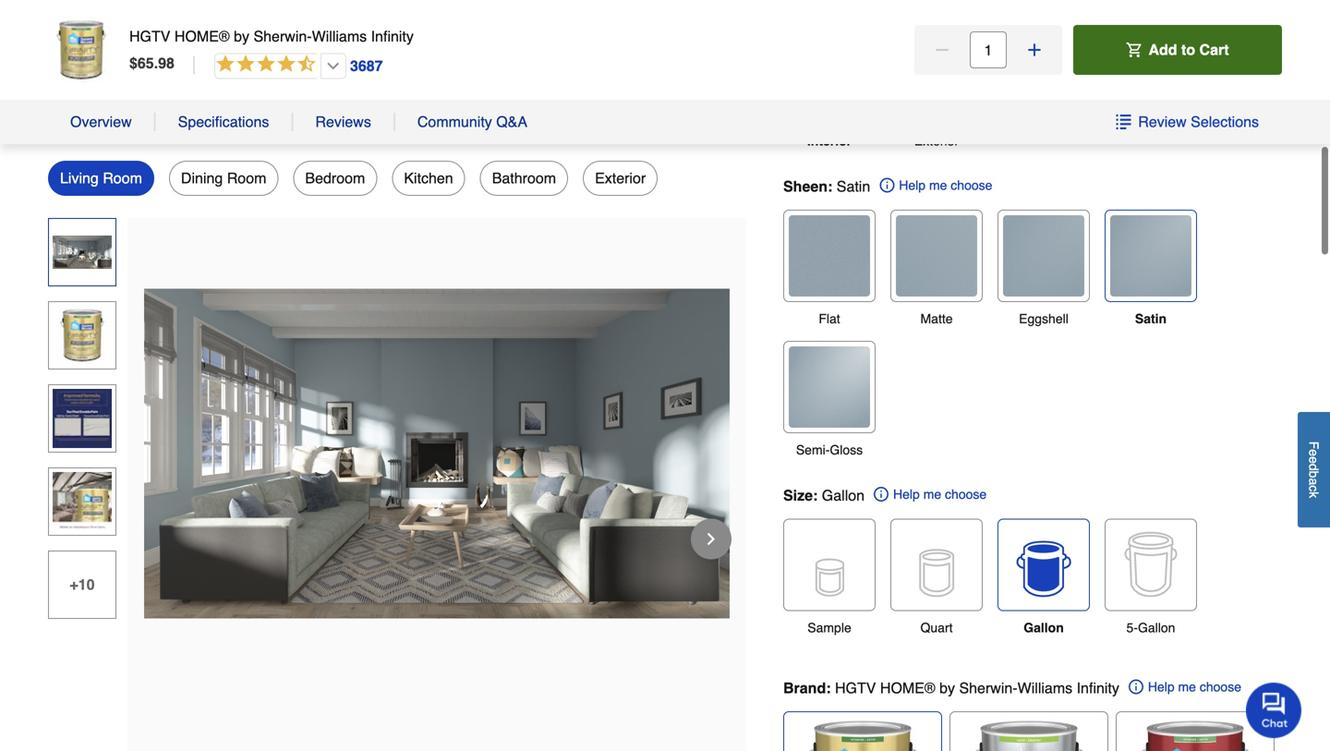 Task type: vqa. For each thing, say whether or not it's contained in the screenshot.
5-gallon
yes



Task type: locate. For each thing, give the bounding box(es) containing it.
1 vertical spatial satin
[[1136, 312, 1167, 326]]

info image
[[1129, 680, 1144, 695]]

0 vertical spatial sherwin-
[[254, 28, 312, 45]]

0 vertical spatial help me choose
[[900, 178, 993, 193]]

to
[[1182, 41, 1196, 58]]

0 horizontal spatial living room image
[[53, 236, 112, 269]]

eggshell
[[1020, 312, 1069, 326]]

quart
[[921, 621, 953, 636]]

info image right size: gallon on the right of the page
[[874, 487, 889, 502]]

gallon down paint size gallon selected image
[[1024, 621, 1065, 636]]

room for dining room
[[227, 170, 267, 187]]

help right info icon on the right bottom of the page
[[1149, 680, 1175, 695]]

community q&a link
[[418, 113, 528, 131]]

.
[[154, 55, 158, 72]]

choose
[[951, 178, 993, 193], [946, 487, 987, 502], [1200, 680, 1242, 695]]

valspar reserve image
[[957, 713, 1103, 751]]

0 horizontal spatial sherwin-
[[254, 28, 312, 45]]

satin button
[[1105, 210, 1198, 326]]

by up 4.5 stars image
[[234, 28, 250, 45]]

semi-gloss button
[[784, 341, 876, 458]]

4.5 stars image
[[213, 52, 384, 80]]

2 vertical spatial choose
[[1200, 680, 1242, 695]]

sheen:
[[784, 178, 833, 195]]

2 vertical spatial help
[[1149, 680, 1175, 695]]

help me choose up paint size sample image in the right bottom of the page
[[894, 487, 987, 502]]

1 horizontal spatial room
[[227, 170, 267, 187]]

0 horizontal spatial satin
[[837, 178, 871, 195]]

hgtv up hgtv home® by sherwin-williams infinity "image"
[[836, 680, 877, 697]]

1 vertical spatial home®
[[881, 680, 936, 697]]

chevron right image
[[702, 530, 721, 549]]

2 vertical spatial help me choose
[[1149, 680, 1242, 695]]

65
[[138, 55, 154, 72]]

0 vertical spatial by
[[234, 28, 250, 45]]

e
[[1307, 449, 1322, 457], [1307, 457, 1322, 464]]

0 vertical spatial me
[[930, 178, 948, 193]]

0 vertical spatial infinity
[[371, 28, 414, 45]]

paint size 5-gallon image
[[1106, 520, 1197, 611]]

gallon
[[822, 487, 865, 504], [1024, 621, 1065, 636], [1139, 621, 1176, 636]]

e up b
[[1307, 457, 1322, 464]]

1 horizontal spatial living room image
[[144, 289, 730, 619]]

e up d
[[1307, 449, 1322, 457]]

me for brand: hgtv home® by sherwin-williams infinity
[[1179, 680, 1197, 695]]

thumbnail: 2 image
[[53, 472, 112, 531]]

room for living room
[[103, 170, 142, 187]]

room
[[103, 170, 142, 187], [227, 170, 267, 187]]

by down 'quart'
[[940, 680, 956, 697]]

1 horizontal spatial home®
[[881, 680, 936, 697]]

sherwin-
[[254, 28, 312, 45], [960, 680, 1018, 697]]

help me choose for size: gallon
[[894, 487, 987, 502]]

help me choose up the matte button
[[900, 178, 993, 193]]

0 vertical spatial choose
[[951, 178, 993, 193]]

5-
[[1127, 621, 1139, 636]]

infinity left info icon on the right bottom of the page
[[1077, 680, 1120, 697]]

1 vertical spatial choose
[[946, 487, 987, 502]]

0 vertical spatial info image
[[880, 178, 895, 193]]

0 vertical spatial williams
[[312, 28, 367, 45]]

1 vertical spatial help me choose button
[[874, 487, 987, 504]]

help me choose button up paint size sample image in the right bottom of the page
[[874, 487, 987, 504]]

gallon right 'size:'
[[822, 487, 865, 504]]

exterior
[[915, 134, 959, 148], [595, 170, 646, 187]]

0 vertical spatial home®
[[175, 28, 230, 45]]

me up the matte button
[[930, 178, 948, 193]]

help me choose up "hgtv home® by sherwin-williams showcase" 'image'
[[1149, 680, 1242, 695]]

gallon for 5-gallon
[[1139, 621, 1176, 636]]

$
[[129, 55, 138, 72]]

list view image
[[1117, 115, 1132, 129]]

2 vertical spatial help me choose button
[[1129, 680, 1242, 697]]

help
[[900, 178, 926, 193], [894, 487, 920, 502], [1149, 680, 1175, 695]]

community
[[418, 113, 492, 130]]

williams
[[312, 28, 367, 45], [1018, 680, 1073, 697]]

f e e d b a c k
[[1307, 441, 1322, 498]]

$ 65 . 98
[[129, 55, 175, 72]]

overview link
[[70, 113, 132, 131]]

hgtv up $ 65 . 98
[[129, 28, 170, 45]]

1 horizontal spatial infinity
[[1077, 680, 1120, 697]]

1 vertical spatial by
[[940, 680, 956, 697]]

0 vertical spatial hgtv
[[129, 28, 170, 45]]

paint size sample image
[[785, 520, 875, 611]]

type interior selected image
[[789, 38, 871, 119]]

info image
[[880, 178, 895, 193], [874, 487, 889, 502]]

0 horizontal spatial room
[[103, 170, 142, 187]]

hgtv
[[129, 28, 170, 45], [836, 680, 877, 697]]

eggshell button
[[998, 210, 1091, 326]]

home®
[[175, 28, 230, 45], [881, 680, 936, 697]]

me
[[930, 178, 948, 193], [924, 487, 942, 502], [1179, 680, 1197, 695]]

0 horizontal spatial by
[[234, 28, 250, 45]]

flat
[[819, 312, 841, 326]]

help right sheen: satin at the top
[[900, 178, 926, 193]]

living room image
[[53, 236, 112, 269], [144, 289, 730, 619]]

1 vertical spatial help me choose
[[894, 487, 987, 502]]

help up paint size sample image in the right bottom of the page
[[894, 487, 920, 502]]

1 horizontal spatial hgtv
[[836, 680, 877, 697]]

1 horizontal spatial satin
[[1136, 312, 1167, 326]]

1 vertical spatial infinity
[[1077, 680, 1120, 697]]

kitchen
[[404, 170, 454, 187]]

d
[[1307, 464, 1322, 471]]

a
[[1307, 478, 1322, 485]]

hgtv home® by sherwin-williams infinity
[[129, 28, 414, 45]]

satin
[[837, 178, 871, 195], [1136, 312, 1167, 326]]

add
[[1149, 41, 1178, 58]]

by
[[234, 28, 250, 45], [940, 680, 956, 697]]

sherwin- up 4.5 stars image
[[254, 28, 312, 45]]

help me choose button up "hgtv home® by sherwin-williams showcase" 'image'
[[1129, 680, 1242, 697]]

0 vertical spatial exterior
[[915, 134, 959, 148]]

living room
[[60, 170, 142, 187]]

choose up the matte button
[[951, 178, 993, 193]]

me up paint size sample image in the right bottom of the page
[[924, 487, 942, 502]]

0 horizontal spatial williams
[[312, 28, 367, 45]]

room right dining
[[227, 170, 267, 187]]

choose up paint size sample image in the right bottom of the page
[[946, 487, 987, 502]]

community q&a
[[418, 113, 528, 130]]

review selections button
[[1116, 113, 1261, 131]]

1 room from the left
[[103, 170, 142, 187]]

help me choose button up the matte button
[[880, 178, 993, 195]]

review selections
[[1139, 113, 1260, 130]]

1 vertical spatial me
[[924, 487, 942, 502]]

1 vertical spatial sherwin-
[[960, 680, 1018, 697]]

gallon up info icon on the right bottom of the page
[[1139, 621, 1176, 636]]

me up "hgtv home® by sherwin-williams showcase" 'image'
[[1179, 680, 1197, 695]]

choose up "hgtv home® by sherwin-williams showcase" 'image'
[[1200, 680, 1242, 695]]

matte
[[921, 312, 953, 326]]

home® up hgtv home® by sherwin-williams infinity "image"
[[881, 680, 936, 697]]

infinity
[[371, 28, 414, 45], [1077, 680, 1120, 697]]

1 vertical spatial exterior
[[595, 170, 646, 187]]

0 horizontal spatial gallon
[[822, 487, 865, 504]]

info image right sheen: satin at the top
[[880, 178, 895, 193]]

help me choose
[[900, 178, 993, 193], [894, 487, 987, 502], [1149, 680, 1242, 695]]

minus image
[[933, 41, 952, 59]]

0 vertical spatial living room image
[[53, 236, 112, 269]]

1 horizontal spatial by
[[940, 680, 956, 697]]

room right living
[[103, 170, 142, 187]]

0 vertical spatial help
[[900, 178, 926, 193]]

infinity up the 3687
[[371, 28, 414, 45]]

1 vertical spatial hgtv
[[836, 680, 877, 697]]

2 vertical spatial me
[[1179, 680, 1197, 695]]

help me choose button
[[880, 178, 993, 195], [874, 487, 987, 504], [1129, 680, 1242, 697]]

1 vertical spatial info image
[[874, 487, 889, 502]]

home® up 98
[[175, 28, 230, 45]]

2 room from the left
[[227, 170, 267, 187]]

review
[[1139, 113, 1187, 130]]

info image for gallon
[[874, 487, 889, 502]]

f
[[1307, 441, 1322, 449]]

2 horizontal spatial gallon
[[1139, 621, 1176, 636]]

williams up the 3687
[[312, 28, 367, 45]]

reviews
[[316, 113, 371, 130]]

1 horizontal spatial williams
[[1018, 680, 1073, 697]]

williams up valspar reserve image
[[1018, 680, 1073, 697]]

sherwin- up valspar reserve image
[[960, 680, 1018, 697]]

help for gallon
[[894, 487, 920, 502]]

brand:
[[784, 680, 831, 697]]

1 vertical spatial help
[[894, 487, 920, 502]]

0 vertical spatial help me choose button
[[880, 178, 993, 195]]

0 vertical spatial satin
[[837, 178, 871, 195]]



Task type: describe. For each thing, give the bounding box(es) containing it.
thumbnail: 1 image
[[53, 389, 112, 448]]

semi-
[[797, 443, 830, 458]]

matte button
[[891, 210, 983, 326]]

2 e from the top
[[1307, 457, 1322, 464]]

help me choose for brand: hgtv home® by sherwin-williams infinity
[[1149, 680, 1242, 695]]

plus image
[[1026, 41, 1044, 59]]

98
[[158, 55, 175, 72]]

size:
[[784, 487, 818, 504]]

+10 button
[[48, 551, 116, 619]]

1 horizontal spatial sherwin-
[[960, 680, 1018, 697]]

reviews link
[[316, 113, 371, 131]]

overview
[[70, 113, 132, 130]]

help me choose button for hgtv home® by sherwin-williams infinity
[[1129, 680, 1242, 697]]

0 horizontal spatial home®
[[175, 28, 230, 45]]

info image for satin
[[880, 178, 895, 193]]

1 horizontal spatial exterior
[[915, 134, 959, 148]]

living
[[60, 170, 99, 187]]

choose for size: gallon
[[946, 487, 987, 502]]

bedroom
[[305, 170, 365, 187]]

help me choose button for gallon
[[874, 487, 987, 504]]

choose for brand: hgtv home® by sherwin-williams infinity
[[1200, 680, 1242, 695]]

cart image
[[1127, 43, 1142, 57]]

0 horizontal spatial hgtv
[[129, 28, 170, 45]]

dining room
[[181, 170, 267, 187]]

cart
[[1200, 41, 1230, 58]]

1 horizontal spatial gallon
[[1024, 621, 1065, 636]]

0 horizontal spatial exterior
[[595, 170, 646, 187]]

1 vertical spatial living room image
[[144, 289, 730, 619]]

interior
[[808, 134, 852, 148]]

1 vertical spatial williams
[[1018, 680, 1073, 697]]

sample
[[808, 621, 852, 636]]

1 e from the top
[[1307, 449, 1322, 457]]

help me choose button for satin
[[880, 178, 993, 195]]

hgtv home® by sherwin-williams infinity image
[[790, 713, 936, 751]]

me for sheen: satin
[[930, 178, 948, 193]]

productimage image
[[48, 17, 115, 83]]

paint size gallon selected image
[[999, 520, 1090, 611]]

size: gallon
[[784, 487, 865, 504]]

k
[[1307, 492, 1322, 498]]

5-gallon
[[1127, 621, 1176, 636]]

0 horizontal spatial infinity
[[371, 28, 414, 45]]

add to cart
[[1149, 41, 1230, 58]]

choose for sheen: satin
[[951, 178, 993, 193]]

help for satin
[[900, 178, 926, 193]]

help me choose for sheen: satin
[[900, 178, 993, 193]]

flat button
[[784, 210, 876, 326]]

chat invite button image
[[1247, 682, 1303, 738]]

dining
[[181, 170, 223, 187]]

sheen: satin
[[784, 178, 871, 195]]

+10
[[70, 576, 95, 593]]

specifications link
[[178, 113, 269, 131]]

paint size sample image
[[892, 520, 982, 611]]

add to cart button
[[1074, 25, 1283, 75]]

gloss
[[830, 443, 863, 458]]

type exterior image
[[897, 38, 978, 119]]

b
[[1307, 471, 1322, 478]]

base thumbnail: 0 image
[[53, 306, 112, 365]]

Stepper number input field with increment and decrement buttons number field
[[970, 31, 1007, 68]]

me for size: gallon
[[924, 487, 942, 502]]

gallon for size: gallon
[[822, 487, 865, 504]]

selections
[[1192, 113, 1260, 130]]

semi-gloss
[[797, 443, 863, 458]]

satin inside button
[[1136, 312, 1167, 326]]

brand: hgtv home® by sherwin-williams infinity
[[784, 680, 1120, 697]]

c
[[1307, 485, 1322, 492]]

3687
[[350, 57, 383, 74]]

help for hgtv home® by sherwin-williams infinity
[[1149, 680, 1175, 695]]

hgtv home® by sherwin-williams showcase image
[[1123, 713, 1269, 751]]

specifications
[[178, 113, 269, 130]]

bathroom
[[492, 170, 556, 187]]

f e e d b a c k button
[[1299, 412, 1331, 528]]

q&a
[[497, 113, 528, 130]]



